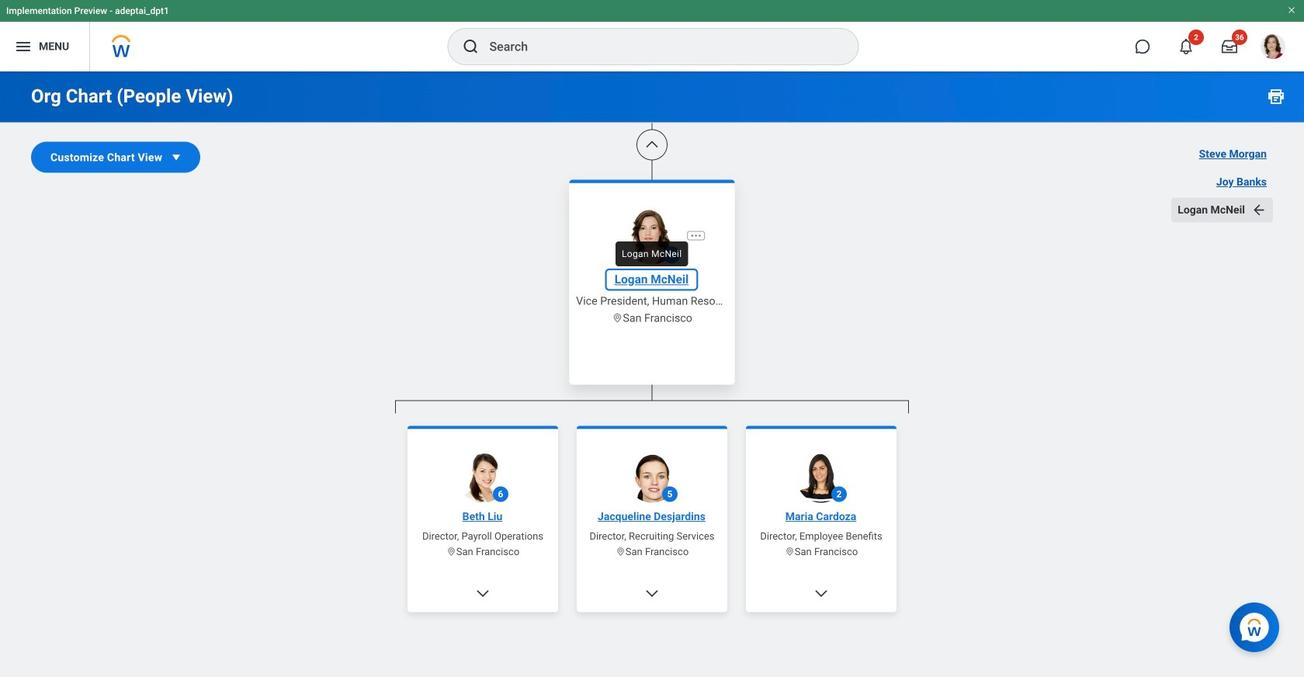 Task type: describe. For each thing, give the bounding box(es) containing it.
related actions image
[[690, 229, 703, 242]]

location image for third chevron down image from right
[[446, 547, 457, 557]]

justify image
[[14, 37, 33, 56]]

2 chevron down image from the left
[[645, 586, 660, 602]]

3 chevron down image from the left
[[814, 586, 830, 602]]

print org chart image
[[1268, 87, 1286, 106]]

1 chevron down image from the left
[[475, 586, 491, 602]]

arrow left image
[[1252, 202, 1268, 218]]

caret down image
[[169, 150, 184, 165]]

Search Workday  search field
[[490, 30, 827, 64]]



Task type: locate. For each thing, give the bounding box(es) containing it.
close environment banner image
[[1288, 5, 1297, 15]]

0 horizontal spatial chevron down image
[[475, 586, 491, 602]]

chevron up image
[[645, 137, 660, 153]]

location image
[[612, 313, 623, 324]]

inbox large image
[[1223, 39, 1238, 54]]

notifications large image
[[1179, 39, 1195, 54]]

tooltip
[[611, 237, 693, 271]]

logan mcneil, logan mcneil, 3 direct reports element
[[395, 414, 910, 677]]

location image for second chevron down image
[[616, 547, 626, 557]]

1 horizontal spatial location image
[[616, 547, 626, 557]]

1 horizontal spatial chevron down image
[[645, 586, 660, 602]]

main content
[[0, 0, 1305, 677]]

2 horizontal spatial location image
[[785, 547, 795, 557]]

2 horizontal spatial chevron down image
[[814, 586, 830, 602]]

3 location image from the left
[[785, 547, 795, 557]]

chevron down image
[[475, 586, 491, 602], [645, 586, 660, 602], [814, 586, 830, 602]]

0 horizontal spatial location image
[[446, 547, 457, 557]]

search image
[[462, 37, 480, 56]]

2 location image from the left
[[616, 547, 626, 557]]

profile logan mcneil image
[[1261, 34, 1286, 62]]

location image for third chevron down image from left
[[785, 547, 795, 557]]

1 location image from the left
[[446, 547, 457, 557]]

location image
[[446, 547, 457, 557], [616, 547, 626, 557], [785, 547, 795, 557]]

banner
[[0, 0, 1305, 71]]



Task type: vqa. For each thing, say whether or not it's contained in the screenshot.
payroll to finance reorg
no



